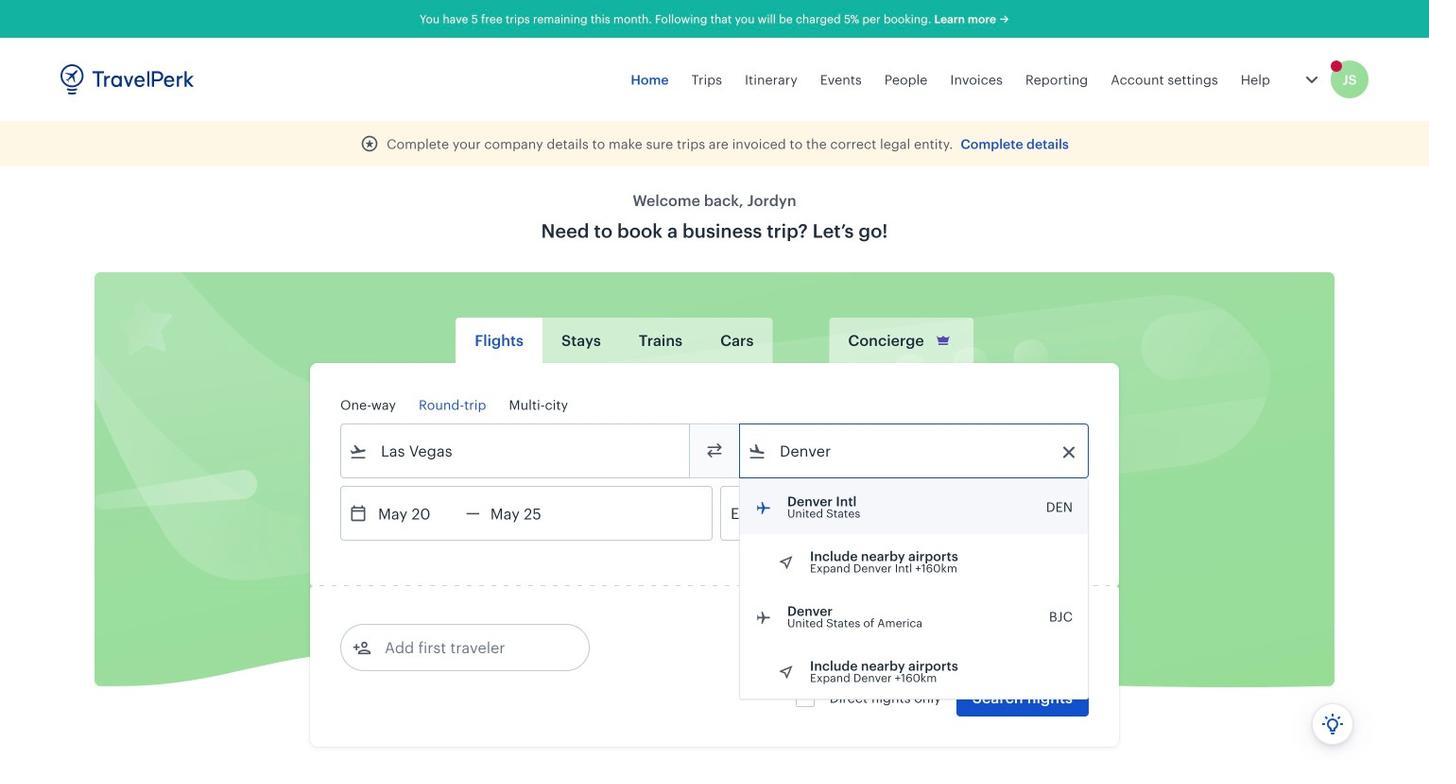 Task type: describe. For each thing, give the bounding box(es) containing it.
From search field
[[368, 436, 665, 466]]

Depart text field
[[368, 487, 466, 540]]

To search field
[[767, 436, 1064, 466]]



Task type: vqa. For each thing, say whether or not it's contained in the screenshot.
"Add traveler" search box
no



Task type: locate. For each thing, give the bounding box(es) containing it.
Add first traveler search field
[[372, 633, 568, 663]]

Return text field
[[480, 487, 578, 540]]



